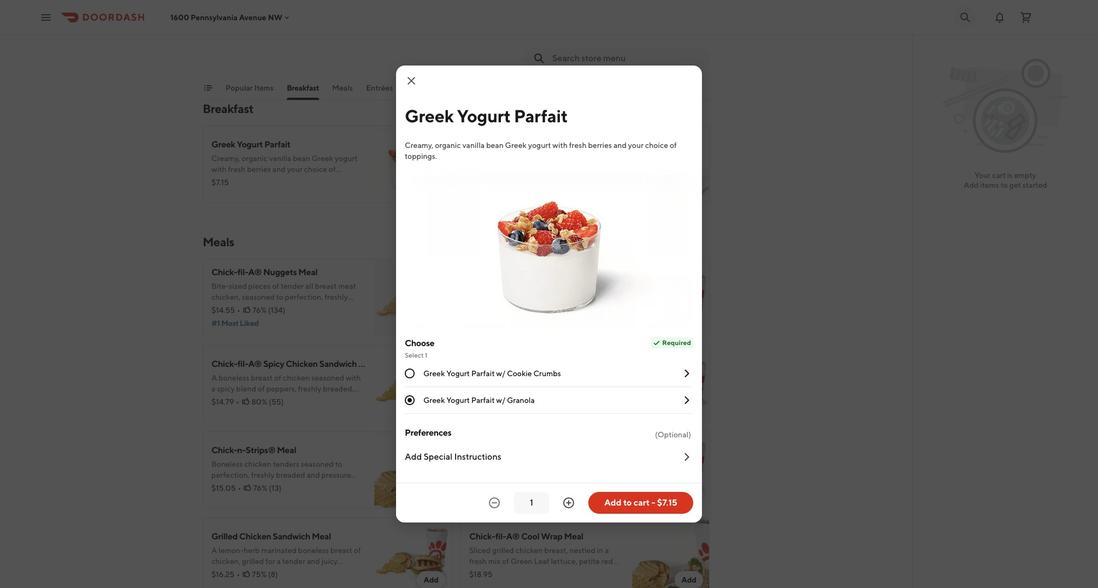 Task type: locate. For each thing, give the bounding box(es) containing it.
oil.
[[579, 43, 589, 51], [579, 304, 589, 313], [321, 482, 331, 491]]

add for add button associated with bottommost chick-fil-a® deluxe meal "image"
[[682, 490, 697, 499]]

fruit cup image
[[632, 126, 710, 203]]

chick-fil-a® spicy chicken sandwich meal
[[212, 359, 378, 370]]

0 vertical spatial choice
[[645, 141, 669, 150]]

0 horizontal spatial chick-n-strips® meal image
[[374, 432, 452, 509]]

• right "$14.79"
[[236, 398, 240, 407]]

vanilla inside greek yogurt parfait creamy, organic vanilla bean greek yogurt with fresh berries and your choice of toppings.
[[269, 154, 291, 163]]

chick- for chick-fil-a® cool wrap meal image
[[470, 532, 496, 542]]

1600
[[171, 13, 189, 22]]

most
[[221, 319, 239, 328], [481, 319, 498, 328]]

w/
[[496, 370, 506, 378], [496, 396, 506, 405]]

1 vertical spatial chicken
[[541, 282, 568, 291]]

bean inside greek yogurt parfait creamy, organic vanilla bean greek yogurt with fresh berries and your choice of toppings.
[[293, 154, 310, 163]]

yogurt
[[528, 141, 551, 150], [335, 154, 358, 163]]

yogurt inside greek yogurt parfait creamy, organic vanilla bean greek yogurt with fresh berries and your choice of toppings.
[[335, 154, 358, 163]]

fil- left nw in the left top of the page
[[238, 6, 248, 16]]

1 horizontal spatial chick-fil-a® deluxe meal
[[470, 445, 569, 456]]

1 vertical spatial choice
[[304, 165, 327, 174]]

fresh
[[569, 141, 587, 150], [228, 165, 246, 174]]

oil. inside chick-n-strips® meal boneless chicken tenders seasoned to perfection, freshly breaded and pressure cooked in 100% refined peanut oil.
[[321, 482, 331, 491]]

add for add button associated with chick-fil-a® cool wrap meal image
[[682, 576, 697, 585]]

your
[[975, 171, 991, 180]]

breakfast down popular at the top left of page
[[203, 102, 254, 116]]

started
[[1023, 181, 1048, 190]]

(85)
[[527, 306, 542, 315]]

1 horizontal spatial berries
[[588, 141, 612, 150]]

nuggets
[[263, 267, 297, 278]]

a® left nuggets
[[248, 267, 262, 278]]

fil- for the topmost chick-fil-a® deluxe meal "image"
[[238, 6, 248, 16]]

add button
[[417, 46, 445, 63], [675, 46, 703, 63], [417, 179, 445, 197], [675, 179, 703, 197], [417, 313, 445, 330], [675, 313, 703, 330], [417, 399, 445, 417], [675, 399, 703, 417], [675, 485, 703, 503], [417, 572, 445, 589], [675, 572, 703, 589]]

with
[[553, 141, 568, 150], [212, 165, 227, 174]]

fil- for bottommost chick-fil-a® deluxe meal "image"
[[496, 445, 506, 456]]

0 vertical spatial peanut
[[552, 43, 577, 51]]

0 vertical spatial tenders
[[531, 21, 558, 30]]

a® right instructions
[[506, 445, 520, 456]]

1 vertical spatial oil.
[[579, 304, 589, 313]]

cart left is
[[993, 171, 1006, 180]]

empty
[[1015, 171, 1037, 180]]

chick- left avenue
[[212, 6, 238, 16]]

a® up 80% (55)
[[248, 359, 262, 370]]

add button for fruit cup image at the top of page
[[675, 179, 703, 197]]

1
[[425, 351, 428, 360]]

pressure
[[580, 32, 609, 40], [567, 293, 596, 302], [322, 471, 351, 480]]

chick- left the strips®
[[212, 445, 237, 456]]

0 vertical spatial chicken
[[502, 21, 530, 30]]

80% left (85)
[[510, 306, 526, 315]]

(13)
[[527, 45, 540, 54], [269, 484, 282, 493]]

open menu image
[[39, 11, 52, 24]]

0 vertical spatial creamy,
[[405, 141, 434, 150]]

$16.25
[[212, 571, 235, 579]]

1 horizontal spatial (13)
[[527, 45, 540, 54]]

entrées button
[[366, 83, 393, 100]]

1 vertical spatial vanilla
[[269, 154, 291, 163]]

of inside chick-fil-a® sandwich meal a boneless breast of chicken seasoned to perfection, freshly breaded, pressure cooked in 100% refined peanut oil.
[[532, 282, 539, 291]]

cooked
[[470, 43, 495, 51], [470, 304, 495, 313], [212, 482, 237, 491]]

2 vertical spatial freshly
[[251, 471, 275, 480]]

0 horizontal spatial breakfast
[[203, 102, 254, 116]]

0 vertical spatial in
[[497, 43, 503, 51]]

liked for chick-fil-a® sandwich meal
[[499, 319, 518, 328]]

80% for 80% (55)
[[252, 398, 267, 407]]

close greek yogurt parfait image
[[405, 74, 418, 87]]

and inside creamy, organic vanilla bean greek yogurt with fresh berries and your choice of toppings.
[[614, 141, 627, 150]]

0 vertical spatial freshly
[[509, 32, 533, 40]]

choice
[[645, 141, 669, 150], [304, 165, 327, 174]]

freshly
[[509, 32, 533, 40], [509, 293, 533, 302], [251, 471, 275, 480]]

toppings. inside creamy, organic vanilla bean greek yogurt with fresh berries and your choice of toppings.
[[405, 152, 437, 161]]

in inside boneless chicken tenders seasoned to perfection, freshly breaded and pressure cooked in 100% refined peanut oil.
[[497, 43, 503, 51]]

2 most from the left
[[481, 319, 498, 328]]

0 vertical spatial berries
[[588, 141, 612, 150]]

yogurt up "greek yogurt parfait w/ granola"
[[447, 370, 470, 378]]

greek inside creamy, organic vanilla bean greek yogurt with fresh berries and your choice of toppings.
[[505, 141, 527, 150]]

1 vertical spatial chick-fil-a® deluxe meal image
[[632, 432, 710, 509]]

0 vertical spatial w/
[[496, 370, 506, 378]]

100% inside chick-fil-a® sandwich meal a boneless breast of chicken seasoned to perfection, freshly breaded, pressure cooked in 100% refined peanut oil.
[[505, 304, 525, 313]]

breakfast right items
[[287, 84, 319, 92]]

1 horizontal spatial chick-fil-a® deluxe meal image
[[632, 432, 710, 509]]

0 horizontal spatial tenders
[[273, 460, 300, 469]]

80% left '(55)'
[[252, 398, 267, 407]]

spicy chicken sandwich deluxe meal
[[470, 359, 613, 370]]

a® left nw in the left top of the page
[[248, 6, 262, 16]]

boneless
[[470, 21, 501, 30], [212, 460, 243, 469]]

liked
[[240, 319, 259, 328], [499, 319, 518, 328]]

your inside greek yogurt parfait creamy, organic vanilla bean greek yogurt with fresh berries and your choice of toppings.
[[287, 165, 303, 174]]

yogurt down greek yogurt parfait w/ cookie crumbs
[[447, 396, 470, 405]]

0 vertical spatial yogurt
[[528, 141, 551, 150]]

0 horizontal spatial chicken
[[239, 532, 271, 542]]

add
[[424, 50, 439, 59], [682, 50, 697, 59], [964, 181, 979, 190], [424, 184, 439, 192], [682, 184, 697, 192], [424, 317, 439, 326], [682, 317, 697, 326], [424, 403, 439, 412], [682, 403, 697, 412], [405, 452, 422, 462], [682, 490, 697, 499], [605, 498, 622, 508], [424, 576, 439, 585], [682, 576, 697, 585]]

boneless chicken tenders seasoned to perfection, freshly breaded and pressure cooked in 100% refined peanut oil.
[[470, 21, 609, 51]]

76% (13)
[[511, 45, 540, 54], [253, 484, 282, 493]]

1 horizontal spatial creamy,
[[405, 141, 434, 150]]

1600 pennsylvania avenue nw button
[[171, 13, 291, 22]]

oil. inside chick-fil-a® sandwich meal a boneless breast of chicken seasoned to perfection, freshly breaded, pressure cooked in 100% refined peanut oil.
[[579, 304, 589, 313]]

$15.05
[[212, 484, 236, 493]]

1 vertical spatial tenders
[[273, 460, 300, 469]]

add button for 'chick-fil-a® sandwich meal' image
[[675, 313, 703, 330]]

greek for greek yogurt parfait w/ granola
[[424, 396, 445, 405]]

0 vertical spatial cooked
[[470, 43, 495, 51]]

chick- up $14.55
[[212, 267, 238, 278]]

$18.95
[[470, 571, 493, 579]]

0 horizontal spatial organic
[[242, 154, 268, 163]]

cooked inside chick-fil-a® sandwich meal a boneless breast of chicken seasoned to perfection, freshly breaded, pressure cooked in 100% refined peanut oil.
[[470, 304, 495, 313]]

a
[[470, 282, 475, 291]]

creamy,
[[405, 141, 434, 150], [212, 154, 240, 163]]

2 vertical spatial perfection,
[[212, 471, 250, 480]]

0 horizontal spatial cart
[[634, 498, 650, 508]]

1 vertical spatial peanut
[[552, 304, 577, 313]]

chick- up $15.45
[[470, 445, 496, 456]]

2 vertical spatial in
[[239, 482, 245, 491]]

of inside creamy, organic vanilla bean greek yogurt with fresh berries and your choice of toppings.
[[670, 141, 677, 150]]

liked down 76% (134)
[[240, 319, 259, 328]]

your inside creamy, organic vanilla bean greek yogurt with fresh berries and your choice of toppings.
[[628, 141, 644, 150]]

breaded inside boneless chicken tenders seasoned to perfection, freshly breaded and pressure cooked in 100% refined peanut oil.
[[534, 32, 563, 40]]

1 vertical spatial chick-n-strips® meal image
[[374, 432, 452, 509]]

grilled chicken sandwich meal
[[212, 532, 331, 542]]

n-
[[237, 445, 246, 456]]

2 horizontal spatial of
[[670, 141, 677, 150]]

0 horizontal spatial (13)
[[269, 484, 282, 493]]

w/ for granola
[[496, 396, 506, 405]]

2 liked from the left
[[499, 319, 518, 328]]

chick-n-strips® meal image for chick-n-strips® meal
[[374, 432, 452, 509]]

0 horizontal spatial toppings.
[[212, 176, 244, 185]]

chick-fil-a® nuggets meal
[[212, 267, 318, 278]]

to
[[593, 21, 601, 30], [1001, 181, 1008, 190], [604, 282, 611, 291], [335, 460, 343, 469], [624, 498, 632, 508]]

greek yogurt parfait image
[[374, 126, 452, 203]]

breaded inside chick-n-strips® meal boneless chicken tenders seasoned to perfection, freshly breaded and pressure cooked in 100% refined peanut oil.
[[276, 471, 305, 480]]

• right $16.25
[[237, 571, 240, 579]]

chick- inside chick-n-strips® meal boneless chicken tenders seasoned to perfection, freshly breaded and pressure cooked in 100% refined peanut oil.
[[212, 445, 237, 456]]

add for add button related to grilled chicken sandwich meal image at the left bottom of the page
[[424, 576, 439, 585]]

chick-fil-a® deluxe meal for bottommost chick-fil-a® deluxe meal "image"
[[470, 445, 569, 456]]

most down $14.55 •
[[221, 319, 239, 328]]

1 vertical spatial freshly
[[509, 293, 533, 302]]

chick- up boneless
[[470, 267, 496, 278]]

spicy up '(55)'
[[263, 359, 284, 370]]

• up "#1 most liked"
[[237, 306, 240, 315]]

creamy, inside greek yogurt parfait creamy, organic vanilla bean greek yogurt with fresh berries and your choice of toppings.
[[212, 154, 240, 163]]

sandwich
[[521, 267, 559, 278], [319, 359, 357, 370], [526, 359, 563, 370], [273, 532, 310, 542]]

0 vertical spatial refined
[[526, 43, 551, 51]]

pennsylvania
[[191, 13, 238, 22]]

seasoned inside chick-fil-a® sandwich meal a boneless breast of chicken seasoned to perfection, freshly breaded, pressure cooked in 100% refined peanut oil.
[[570, 282, 602, 291]]

liked down 80% (85)
[[499, 319, 518, 328]]

0 horizontal spatial chick-fil-a® deluxe meal
[[212, 6, 311, 16]]

and inside greek yogurt parfait creamy, organic vanilla bean greek yogurt with fresh berries and your choice of toppings.
[[273, 165, 286, 174]]

a® up breast on the left
[[506, 267, 520, 278]]

1 w/ from the top
[[496, 370, 506, 378]]

w/ right $15.85
[[496, 396, 506, 405]]

breakfast
[[287, 84, 319, 92], [203, 102, 254, 116]]

80% for 80% (85)
[[510, 306, 526, 315]]

1 most from the left
[[221, 319, 239, 328]]

yogurt up fruit cup
[[457, 105, 511, 126]]

1 horizontal spatial $7.15
[[657, 498, 678, 508]]

2 vertical spatial chicken
[[244, 460, 272, 469]]

1 vertical spatial 76%
[[253, 306, 267, 315]]

1 horizontal spatial chick-n-strips® meal image
[[632, 0, 710, 70]]

0 horizontal spatial 80%
[[252, 398, 267, 407]]

greek yogurt parfait dialog
[[396, 66, 702, 523]]

1 vertical spatial with
[[212, 165, 227, 174]]

meal inside chick-fil-a® sandwich meal a boneless breast of chicken seasoned to perfection, freshly breaded, pressure cooked in 100% refined peanut oil.
[[560, 267, 580, 278]]

1 vertical spatial creamy,
[[212, 154, 240, 163]]

1 vertical spatial meals
[[203, 235, 234, 249]]

80%
[[510, 306, 526, 315], [252, 398, 267, 407]]

1 horizontal spatial vanilla
[[463, 141, 485, 150]]

pressure inside chick-fil-a® sandwich meal a boneless breast of chicken seasoned to perfection, freshly breaded, pressure cooked in 100% refined peanut oil.
[[567, 293, 596, 302]]

greek yogurt parfait creamy, organic vanilla bean greek yogurt with fresh berries and your choice of toppings.
[[212, 139, 358, 185]]

chick- for chick-fil-a® nuggets meal image
[[212, 267, 238, 278]]

most right #3
[[481, 319, 498, 328]]

1 vertical spatial organic
[[242, 154, 268, 163]]

fil-
[[238, 6, 248, 16], [238, 267, 248, 278], [496, 267, 506, 278], [238, 359, 248, 370], [496, 445, 506, 456], [496, 532, 506, 542]]

(8)
[[268, 571, 278, 579]]

0 horizontal spatial your
[[287, 165, 303, 174]]

84%
[[511, 484, 526, 493]]

1 vertical spatial your
[[287, 165, 303, 174]]

chick- down decrease quantity by 1 image
[[470, 532, 496, 542]]

in inside chick-n-strips® meal boneless chicken tenders seasoned to perfection, freshly breaded and pressure cooked in 100% refined peanut oil.
[[239, 482, 245, 491]]

2 vertical spatial oil.
[[321, 482, 331, 491]]

pressure inside boneless chicken tenders seasoned to perfection, freshly breaded and pressure cooked in 100% refined peanut oil.
[[580, 32, 609, 40]]

bean inside creamy, organic vanilla bean greek yogurt with fresh berries and your choice of toppings.
[[486, 141, 504, 150]]

deluxe
[[263, 6, 291, 16], [565, 359, 592, 370], [521, 445, 549, 456]]

chick- for bottommost chick-fil-a® deluxe meal "image"
[[470, 445, 496, 456]]

tenders inside boneless chicken tenders seasoned to perfection, freshly breaded and pressure cooked in 100% refined peanut oil.
[[531, 21, 558, 30]]

0 vertical spatial fresh
[[569, 141, 587, 150]]

chicken inside boneless chicken tenders seasoned to perfection, freshly breaded and pressure cooked in 100% refined peanut oil.
[[502, 21, 530, 30]]

greek
[[405, 105, 454, 126], [212, 139, 235, 150], [505, 141, 527, 150], [312, 154, 333, 163], [424, 370, 445, 378], [424, 396, 445, 405]]

w/ left cookie
[[496, 370, 506, 378]]

1 vertical spatial $7.15
[[657, 498, 678, 508]]

$15.45
[[470, 484, 493, 493]]

1 vertical spatial w/
[[496, 396, 506, 405]]

chick-n-strips® meal image
[[632, 0, 710, 70], [374, 432, 452, 509]]

1 vertical spatial seasoned
[[570, 282, 602, 291]]

add button for chick-fil-a® spicy chicken sandwich meal image
[[417, 399, 445, 417]]

a® for bottommost chick-fil-a® deluxe meal "image"
[[506, 445, 520, 456]]

2 w/ from the top
[[496, 396, 506, 405]]

0 vertical spatial 100%
[[505, 43, 525, 51]]

0 horizontal spatial chick-fil-a® deluxe meal image
[[374, 0, 452, 70]]

1 vertical spatial in
[[497, 304, 503, 313]]

cart left "-"
[[634, 498, 650, 508]]

2 vertical spatial deluxe
[[521, 445, 549, 456]]

1 vertical spatial bean
[[293, 154, 310, 163]]

meal
[[292, 6, 311, 16], [299, 267, 318, 278], [560, 267, 580, 278], [359, 359, 378, 370], [593, 359, 613, 370], [277, 445, 296, 456], [550, 445, 569, 456], [312, 532, 331, 542], [564, 532, 584, 542]]

0 horizontal spatial choice
[[304, 165, 327, 174]]

fil- down "#1 most liked"
[[238, 359, 248, 370]]

breaded
[[534, 32, 563, 40], [276, 471, 305, 480]]

seasoned
[[559, 21, 592, 30], [570, 282, 602, 291], [301, 460, 334, 469]]

$16.25 •
[[212, 571, 240, 579]]

popular
[[226, 84, 253, 92]]

100% inside boneless chicken tenders seasoned to perfection, freshly breaded and pressure cooked in 100% refined peanut oil.
[[505, 43, 525, 51]]

1 horizontal spatial spicy
[[470, 359, 490, 370]]

of inside greek yogurt parfait creamy, organic vanilla bean greek yogurt with fresh berries and your choice of toppings.
[[329, 165, 336, 174]]

fil- left cool
[[496, 532, 506, 542]]

0 horizontal spatial breaded
[[276, 471, 305, 480]]

0 horizontal spatial $7.15
[[212, 178, 229, 187]]

with inside creamy, organic vanilla bean greek yogurt with fresh berries and your choice of toppings.
[[553, 141, 568, 150]]

fil- up boneless
[[496, 267, 506, 278]]

Greek Yogurt Parfait w/ Granola radio
[[405, 396, 415, 406]]

fresh inside greek yogurt parfait creamy, organic vanilla bean greek yogurt with fresh berries and your choice of toppings.
[[228, 165, 246, 174]]

0 vertical spatial chick-n-strips® meal image
[[632, 0, 710, 70]]

chick- for the topmost chick-fil-a® deluxe meal "image"
[[212, 6, 238, 16]]

creamy, inside creamy, organic vanilla bean greek yogurt with fresh berries and your choice of toppings.
[[405, 141, 434, 150]]

• right $15.05
[[238, 484, 241, 493]]

freshly inside boneless chicken tenders seasoned to perfection, freshly breaded and pressure cooked in 100% refined peanut oil.
[[509, 32, 533, 40]]

1 liked from the left
[[240, 319, 259, 328]]

greek for greek yogurt parfait w/ cookie crumbs
[[424, 370, 445, 378]]

fil- up $15.45 •
[[496, 445, 506, 456]]

1600 pennsylvania avenue nw
[[171, 13, 283, 22]]

add for add button associated with 'chick-fil-a® sandwich meal' image
[[682, 317, 697, 326]]

yogurt down popular items button
[[237, 139, 263, 150]]

#1
[[212, 319, 220, 328]]

parfait inside greek yogurt parfait creamy, organic vanilla bean greek yogurt with fresh berries and your choice of toppings.
[[265, 139, 291, 150]]

items
[[254, 84, 274, 92]]

nw
[[268, 13, 283, 22]]

yogurt for greek yogurt parfait w/ cookie crumbs
[[447, 370, 470, 378]]

chicken
[[286, 359, 318, 370], [492, 359, 524, 370], [239, 532, 271, 542]]

spicy up "greek yogurt parfait w/ granola"
[[470, 359, 490, 370]]

add for fruit cup image at the top of page's add button
[[682, 184, 697, 192]]

peanut
[[552, 43, 577, 51], [552, 304, 577, 313], [294, 482, 319, 491]]

0 vertical spatial vanilla
[[463, 141, 485, 150]]

greek yogurt parfait
[[405, 105, 568, 126]]

0 vertical spatial organic
[[435, 141, 461, 150]]

chicken inside chick-fil-a® sandwich meal a boneless breast of chicken seasoned to perfection, freshly breaded, pressure cooked in 100% refined peanut oil.
[[541, 282, 568, 291]]

chick-fil-a® deluxe meal image
[[374, 0, 452, 70], [632, 432, 710, 509]]

1 vertical spatial 80%
[[252, 398, 267, 407]]

0 horizontal spatial creamy,
[[212, 154, 240, 163]]

yogurt for greek yogurt parfait creamy, organic vanilla bean greek yogurt with fresh berries and your choice of toppings.
[[237, 139, 263, 150]]

0 vertical spatial oil.
[[579, 43, 589, 51]]

0 vertical spatial of
[[670, 141, 677, 150]]

1 vertical spatial perfection,
[[470, 293, 508, 302]]

(38)
[[527, 484, 541, 493]]

100%
[[505, 43, 525, 51], [505, 304, 525, 313], [247, 482, 267, 491]]

0 vertical spatial breaded
[[534, 32, 563, 40]]

0 horizontal spatial of
[[329, 165, 336, 174]]

0 horizontal spatial with
[[212, 165, 227, 174]]

0 vertical spatial cart
[[993, 171, 1006, 180]]

parfait for greek yogurt parfait w/ cookie crumbs
[[472, 370, 495, 378]]

0 vertical spatial your
[[628, 141, 644, 150]]

yogurt inside greek yogurt parfait creamy, organic vanilla bean greek yogurt with fresh berries and your choice of toppings.
[[237, 139, 263, 150]]

0 vertical spatial seasoned
[[559, 21, 592, 30]]

$15.05 •
[[212, 484, 241, 493]]

yogurt inside creamy, organic vanilla bean greek yogurt with fresh berries and your choice of toppings.
[[528, 141, 551, 150]]

of
[[670, 141, 677, 150], [329, 165, 336, 174], [532, 282, 539, 291]]

• for chick-n-strips® meal
[[238, 484, 241, 493]]

0 horizontal spatial chicken
[[244, 460, 272, 469]]

1 horizontal spatial toppings.
[[405, 152, 437, 161]]

cart
[[993, 171, 1006, 180], [634, 498, 650, 508]]

0 vertical spatial deluxe
[[263, 6, 291, 16]]

•
[[237, 306, 240, 315], [236, 398, 240, 407], [238, 484, 241, 493], [495, 484, 498, 493], [237, 571, 240, 579]]

1 horizontal spatial meals
[[332, 84, 353, 92]]

a® left cool
[[506, 532, 520, 542]]

fil- left nuggets
[[238, 267, 248, 278]]

tenders inside chick-n-strips® meal boneless chicken tenders seasoned to perfection, freshly breaded and pressure cooked in 100% refined peanut oil.
[[273, 460, 300, 469]]

w/ for cookie
[[496, 370, 506, 378]]

1 vertical spatial fresh
[[228, 165, 246, 174]]

1 horizontal spatial organic
[[435, 141, 461, 150]]

1 vertical spatial 76% (13)
[[253, 484, 282, 493]]

$15.85
[[470, 398, 493, 407]]

0 horizontal spatial bean
[[293, 154, 310, 163]]

1 horizontal spatial breakfast
[[287, 84, 319, 92]]

1 vertical spatial breaded
[[276, 471, 305, 480]]

breaded,
[[534, 293, 565, 302]]

1 horizontal spatial 76% (13)
[[511, 45, 540, 54]]

spicy
[[263, 359, 284, 370], [470, 359, 490, 370]]

pressure inside chick-n-strips® meal boneless chicken tenders seasoned to perfection, freshly breaded and pressure cooked in 100% refined peanut oil.
[[322, 471, 351, 480]]

• up decrease quantity by 1 image
[[495, 484, 498, 493]]

chick- up '$14.79 •'
[[212, 359, 238, 370]]

add for add button for chick-fil-a® nuggets meal image
[[424, 317, 439, 326]]

sides
[[406, 84, 425, 92]]

chick-
[[212, 6, 238, 16], [212, 267, 238, 278], [470, 267, 496, 278], [212, 359, 238, 370], [212, 445, 237, 456], [470, 445, 496, 456], [470, 532, 496, 542]]

bean
[[486, 141, 504, 150], [293, 154, 310, 163]]

1 vertical spatial cart
[[634, 498, 650, 508]]

2 vertical spatial pressure
[[322, 471, 351, 480]]

organic inside creamy, organic vanilla bean greek yogurt with fresh berries and your choice of toppings.
[[435, 141, 461, 150]]

0 vertical spatial meals
[[332, 84, 353, 92]]

with inside greek yogurt parfait creamy, organic vanilla bean greek yogurt with fresh berries and your choice of toppings.
[[212, 165, 227, 174]]

0 horizontal spatial boneless
[[212, 460, 243, 469]]

1 horizontal spatial with
[[553, 141, 568, 150]]

choice inside greek yogurt parfait creamy, organic vanilla bean greek yogurt with fresh berries and your choice of toppings.
[[304, 165, 327, 174]]



Task type: describe. For each thing, give the bounding box(es) containing it.
$15.45 •
[[470, 484, 498, 493]]

most for chick-fil-a® sandwich meal
[[481, 319, 498, 328]]

add button for chick-fil-a® nuggets meal image
[[417, 313, 445, 330]]

0 vertical spatial (13)
[[527, 45, 540, 54]]

add button for the topmost chick-fil-a® deluxe meal "image"
[[417, 46, 445, 63]]

75% (8)
[[252, 571, 278, 579]]

refined inside chick-fil-a® sandwich meal a boneless breast of chicken seasoned to perfection, freshly breaded, pressure cooked in 100% refined peanut oil.
[[526, 304, 551, 313]]

a® for the topmost chick-fil-a® deluxe meal "image"
[[248, 6, 262, 16]]

boneless inside chick-n-strips® meal boneless chicken tenders seasoned to perfection, freshly breaded and pressure cooked in 100% refined peanut oil.
[[212, 460, 243, 469]]

cart inside the your cart is empty add items to get started
[[993, 171, 1006, 180]]

creamy, organic vanilla bean greek yogurt with fresh berries and your choice of toppings.
[[405, 141, 677, 161]]

add for chick-fil-a® spicy chicken sandwich meal image add button
[[424, 403, 439, 412]]

parfait for greek yogurt parfait creamy, organic vanilla bean greek yogurt with fresh berries and your choice of toppings.
[[265, 139, 291, 150]]

fil- for chick-fil-a® spicy chicken sandwich meal image
[[238, 359, 248, 370]]

75%
[[252, 571, 267, 579]]

100% inside chick-n-strips® meal boneless chicken tenders seasoned to perfection, freshly breaded and pressure cooked in 100% refined peanut oil.
[[247, 482, 267, 491]]

1 vertical spatial deluxe
[[565, 359, 592, 370]]

seasoned inside chick-n-strips® meal boneless chicken tenders seasoned to perfection, freshly breaded and pressure cooked in 100% refined peanut oil.
[[301, 460, 334, 469]]

peanut inside boneless chicken tenders seasoned to perfection, freshly breaded and pressure cooked in 100% refined peanut oil.
[[552, 43, 577, 51]]

chicken for grilled chicken sandwich meal
[[239, 532, 271, 542]]

#3 most liked
[[470, 319, 518, 328]]

76% for chick-fil-a® nuggets meal
[[253, 306, 267, 315]]

perfection, inside chick-n-strips® meal boneless chicken tenders seasoned to perfection, freshly breaded and pressure cooked in 100% refined peanut oil.
[[212, 471, 250, 480]]

fil- inside chick-fil-a® sandwich meal a boneless breast of chicken seasoned to perfection, freshly breaded, pressure cooked in 100% refined peanut oil.
[[496, 267, 506, 278]]

add button for chick-fil-a® cool wrap meal image
[[675, 572, 703, 589]]

chick-fil-a® sandwich meal a boneless breast of chicken seasoned to perfection, freshly breaded, pressure cooked in 100% refined peanut oil.
[[470, 267, 611, 313]]

84% (38)
[[511, 484, 541, 493]]

0 items, open order cart image
[[1020, 11, 1033, 24]]

greek yogurt parfait w/ cookie crumbs
[[424, 370, 561, 378]]

grilled chicken sandwich meal image
[[374, 518, 452, 589]]

chick-fil-a® spicy chicken sandwich meal image
[[374, 345, 452, 423]]

$14.79
[[212, 398, 234, 407]]

(55)
[[269, 398, 284, 407]]

add inside button
[[405, 452, 422, 462]]

special
[[424, 452, 453, 462]]

breast
[[509, 282, 531, 291]]

boneless
[[477, 282, 507, 291]]

1 spicy from the left
[[263, 359, 284, 370]]

0 vertical spatial 76%
[[511, 45, 526, 54]]

most for chick-fil-a® nuggets meal
[[221, 319, 239, 328]]

chick-n-strips® meal image for boneless chicken tenders seasoned to perfection, freshly breaded and pressure cooked in 100% refined peanut oil.
[[632, 0, 710, 70]]

0 horizontal spatial meals
[[203, 235, 234, 249]]

add button for greek yogurt parfait image
[[417, 179, 445, 197]]

add button for grilled chicken sandwich meal image at the left bottom of the page
[[417, 572, 445, 589]]

to inside chick-fil-a® sandwich meal a boneless breast of chicken seasoned to perfection, freshly breaded, pressure cooked in 100% refined peanut oil.
[[604, 282, 611, 291]]

Item Search search field
[[553, 52, 701, 65]]

80% (85)
[[510, 306, 542, 315]]

berries inside creamy, organic vanilla bean greek yogurt with fresh berries and your choice of toppings.
[[588, 141, 612, 150]]

cool
[[521, 532, 540, 542]]

$6.29
[[470, 178, 489, 187]]

organic inside greek yogurt parfait creamy, organic vanilla bean greek yogurt with fresh berries and your choice of toppings.
[[242, 154, 268, 163]]

0 vertical spatial chick-fil-a® deluxe meal image
[[374, 0, 452, 70]]

preferences
[[405, 428, 452, 438]]

add to cart - $7.15
[[605, 498, 678, 508]]

add for add button for spicy chicken sandwich deluxe meal image
[[682, 403, 697, 412]]

a® for chick-fil-a® cool wrap meal image
[[506, 532, 520, 542]]

76% (134)
[[253, 306, 285, 315]]

choose select 1
[[405, 338, 435, 360]]

refined inside boneless chicken tenders seasoned to perfection, freshly breaded and pressure cooked in 100% refined peanut oil.
[[526, 43, 551, 51]]

peanut inside chick-fil-a® sandwich meal a boneless breast of chicken seasoned to perfection, freshly breaded, pressure cooked in 100% refined peanut oil.
[[552, 304, 577, 313]]

to inside button
[[624, 498, 632, 508]]

instructions
[[454, 452, 502, 462]]

vanilla inside creamy, organic vanilla bean greek yogurt with fresh berries and your choice of toppings.
[[463, 141, 485, 150]]

1 vertical spatial breakfast
[[203, 102, 254, 116]]

choice inside creamy, organic vanilla bean greek yogurt with fresh berries and your choice of toppings.
[[645, 141, 669, 150]]

seasoned inside boneless chicken tenders seasoned to perfection, freshly breaded and pressure cooked in 100% refined peanut oil.
[[559, 21, 592, 30]]

granola
[[507, 396, 535, 405]]

cart inside button
[[634, 498, 650, 508]]

increase quantity by 1 image
[[562, 497, 576, 510]]

2 spicy from the left
[[470, 359, 490, 370]]

Current quantity is 1 number field
[[521, 497, 543, 509]]

parfait for greek yogurt parfait w/ granola
[[472, 396, 495, 405]]

crumbs
[[534, 370, 561, 378]]

cup
[[490, 139, 506, 150]]

berries inside greek yogurt parfait creamy, organic vanilla bean greek yogurt with fresh berries and your choice of toppings.
[[247, 165, 271, 174]]

peanut inside chick-n-strips® meal boneless chicken tenders seasoned to perfection, freshly breaded and pressure cooked in 100% refined peanut oil.
[[294, 482, 319, 491]]

to inside chick-n-strips® meal boneless chicken tenders seasoned to perfection, freshly breaded and pressure cooked in 100% refined peanut oil.
[[335, 460, 343, 469]]

Greek Yogurt Parfait w/ Cookie Crumbs radio
[[405, 369, 415, 379]]

sides button
[[406, 83, 425, 100]]

chick-n-strips® meal boneless chicken tenders seasoned to perfection, freshly breaded and pressure cooked in 100% refined peanut oil.
[[212, 445, 351, 491]]

freshly inside chick-fil-a® sandwich meal a boneless breast of chicken seasoned to perfection, freshly breaded, pressure cooked in 100% refined peanut oil.
[[509, 293, 533, 302]]

#3
[[470, 319, 479, 328]]

fruit
[[470, 139, 488, 150]]

freshly inside chick-n-strips® meal boneless chicken tenders seasoned to perfection, freshly breaded and pressure cooked in 100% refined peanut oil.
[[251, 471, 275, 480]]

greek for greek yogurt parfait creamy, organic vanilla bean greek yogurt with fresh berries and your choice of toppings.
[[212, 139, 235, 150]]

greek for greek yogurt parfait
[[405, 105, 454, 126]]

80% (55)
[[252, 398, 284, 407]]

popular items button
[[226, 83, 274, 100]]

get
[[1010, 181, 1022, 190]]

and inside boneless chicken tenders seasoned to perfection, freshly breaded and pressure cooked in 100% refined peanut oil.
[[565, 32, 578, 40]]

perfection, inside boneless chicken tenders seasoned to perfection, freshly breaded and pressure cooked in 100% refined peanut oil.
[[470, 32, 508, 40]]

a® for chick-fil-a® nuggets meal image
[[248, 267, 262, 278]]

and inside chick-n-strips® meal boneless chicken tenders seasoned to perfection, freshly breaded and pressure cooked in 100% refined peanut oil.
[[307, 471, 320, 480]]

$14.55
[[212, 306, 235, 315]]

meal inside chick-n-strips® meal boneless chicken tenders seasoned to perfection, freshly breaded and pressure cooked in 100% refined peanut oil.
[[277, 445, 296, 456]]

liked for chick-fil-a® nuggets meal
[[240, 319, 259, 328]]

$14.55 •
[[212, 306, 240, 315]]

grilled
[[212, 532, 238, 542]]

fil- for chick-fil-a® cool wrap meal image
[[496, 532, 506, 542]]

add special instructions
[[405, 452, 502, 462]]

chicken for spicy chicken sandwich deluxe meal
[[492, 359, 524, 370]]

fresh inside creamy, organic vanilla bean greek yogurt with fresh berries and your choice of toppings.
[[569, 141, 587, 150]]

chicken inside chick-n-strips® meal boneless chicken tenders seasoned to perfection, freshly breaded and pressure cooked in 100% refined peanut oil.
[[244, 460, 272, 469]]

items
[[981, 181, 1000, 190]]

in inside chick-fil-a® sandwich meal a boneless breast of chicken seasoned to perfection, freshly breaded, pressure cooked in 100% refined peanut oil.
[[497, 304, 503, 313]]

76% for chick-n-strips® meal
[[253, 484, 268, 493]]

required
[[663, 339, 691, 347]]

oil. inside boneless chicken tenders seasoned to perfection, freshly breaded and pressure cooked in 100% refined peanut oil.
[[579, 43, 589, 51]]

chick-fil-a® nuggets meal image
[[374, 259, 452, 337]]

notification bell image
[[994, 11, 1007, 24]]

chick- for chick-fil-a® spicy chicken sandwich meal image
[[212, 359, 238, 370]]

• for chick-fil-a® nuggets meal
[[237, 306, 240, 315]]

boneless inside boneless chicken tenders seasoned to perfection, freshly breaded and pressure cooked in 100% refined peanut oil.
[[470, 21, 501, 30]]

choose group
[[405, 338, 694, 414]]

spicy chicken sandwich deluxe meal image
[[632, 345, 710, 423]]

choose
[[405, 338, 435, 349]]

0 vertical spatial $7.15
[[212, 178, 229, 187]]

• for chick-fil-a® deluxe meal
[[495, 484, 498, 493]]

cookie
[[507, 370, 532, 378]]

add button for spicy chicken sandwich deluxe meal image
[[675, 399, 703, 417]]

chick-fil-a® deluxe meal for the topmost chick-fil-a® deluxe meal "image"
[[212, 6, 311, 16]]

(134)
[[268, 306, 285, 315]]

add button for bottommost chick-fil-a® deluxe meal "image"
[[675, 485, 703, 503]]

chick-fil-a® cool wrap meal
[[470, 532, 584, 542]]

fil- for chick-fil-a® nuggets meal image
[[238, 267, 248, 278]]

refined inside chick-n-strips® meal boneless chicken tenders seasoned to perfection, freshly breaded and pressure cooked in 100% refined peanut oil.
[[268, 482, 293, 491]]

• for chick-fil-a® spicy chicken sandwich meal
[[236, 398, 240, 407]]

0 horizontal spatial deluxe
[[263, 6, 291, 16]]

your cart is empty add items to get started
[[964, 171, 1048, 190]]

chick-fil-a® sandwich meal image
[[632, 259, 710, 337]]

popular items
[[226, 84, 274, 92]]

#1 most liked
[[212, 319, 259, 328]]

sandwich inside chick-fil-a® sandwich meal a boneless breast of chicken seasoned to perfection, freshly breaded, pressure cooked in 100% refined peanut oil.
[[521, 267, 559, 278]]

add special instructions button
[[405, 443, 694, 472]]

perfection, inside chick-fil-a® sandwich meal a boneless breast of chicken seasoned to perfection, freshly breaded, pressure cooked in 100% refined peanut oil.
[[470, 293, 508, 302]]

chick- inside chick-fil-a® sandwich meal a boneless breast of chicken seasoned to perfection, freshly breaded, pressure cooked in 100% refined peanut oil.
[[470, 267, 496, 278]]

avenue
[[239, 13, 267, 22]]

greek yogurt parfait w/ granola
[[424, 396, 535, 405]]

chick-fil-a® cool wrap meal image
[[632, 518, 710, 589]]

$7.15 inside button
[[657, 498, 678, 508]]

cooked inside chick-n-strips® meal boneless chicken tenders seasoned to perfection, freshly breaded and pressure cooked in 100% refined peanut oil.
[[212, 482, 237, 491]]

add for the topmost chick-fil-a® deluxe meal "image" add button
[[424, 50, 439, 59]]

cooked inside boneless chicken tenders seasoned to perfection, freshly breaded and pressure cooked in 100% refined peanut oil.
[[470, 43, 495, 51]]

$14.79 •
[[212, 398, 240, 407]]

1 horizontal spatial chicken
[[286, 359, 318, 370]]

add to cart - $7.15 button
[[589, 493, 694, 514]]

1 vertical spatial (13)
[[269, 484, 282, 493]]

a® inside chick-fil-a® sandwich meal a boneless breast of chicken seasoned to perfection, freshly breaded, pressure cooked in 100% refined peanut oil.
[[506, 267, 520, 278]]

meals button
[[332, 83, 353, 100]]

fruit cup
[[470, 139, 506, 150]]

entrées
[[366, 84, 393, 92]]

decrease quantity by 1 image
[[488, 497, 501, 510]]

parfait for greek yogurt parfait
[[514, 105, 568, 126]]

to inside boneless chicken tenders seasoned to perfection, freshly breaded and pressure cooked in 100% refined peanut oil.
[[593, 21, 601, 30]]

• for grilled chicken sandwich meal
[[237, 571, 240, 579]]

yogurt for greek yogurt parfait w/ granola
[[447, 396, 470, 405]]

yogurt for greek yogurt parfait
[[457, 105, 511, 126]]

0 vertical spatial breakfast
[[287, 84, 319, 92]]

is
[[1008, 171, 1013, 180]]

to inside the your cart is empty add items to get started
[[1001, 181, 1008, 190]]

(optional)
[[655, 431, 691, 439]]

strips®
[[246, 445, 276, 456]]

-
[[652, 498, 656, 508]]

a® for chick-fil-a® spicy chicken sandwich meal image
[[248, 359, 262, 370]]

wrap
[[541, 532, 563, 542]]

toppings. inside greek yogurt parfait creamy, organic vanilla bean greek yogurt with fresh berries and your choice of toppings.
[[212, 176, 244, 185]]

select
[[405, 351, 424, 360]]

add inside the your cart is empty add items to get started
[[964, 181, 979, 190]]

add for greek yogurt parfait image's add button
[[424, 184, 439, 192]]



Task type: vqa. For each thing, say whether or not it's contained in the screenshot.


